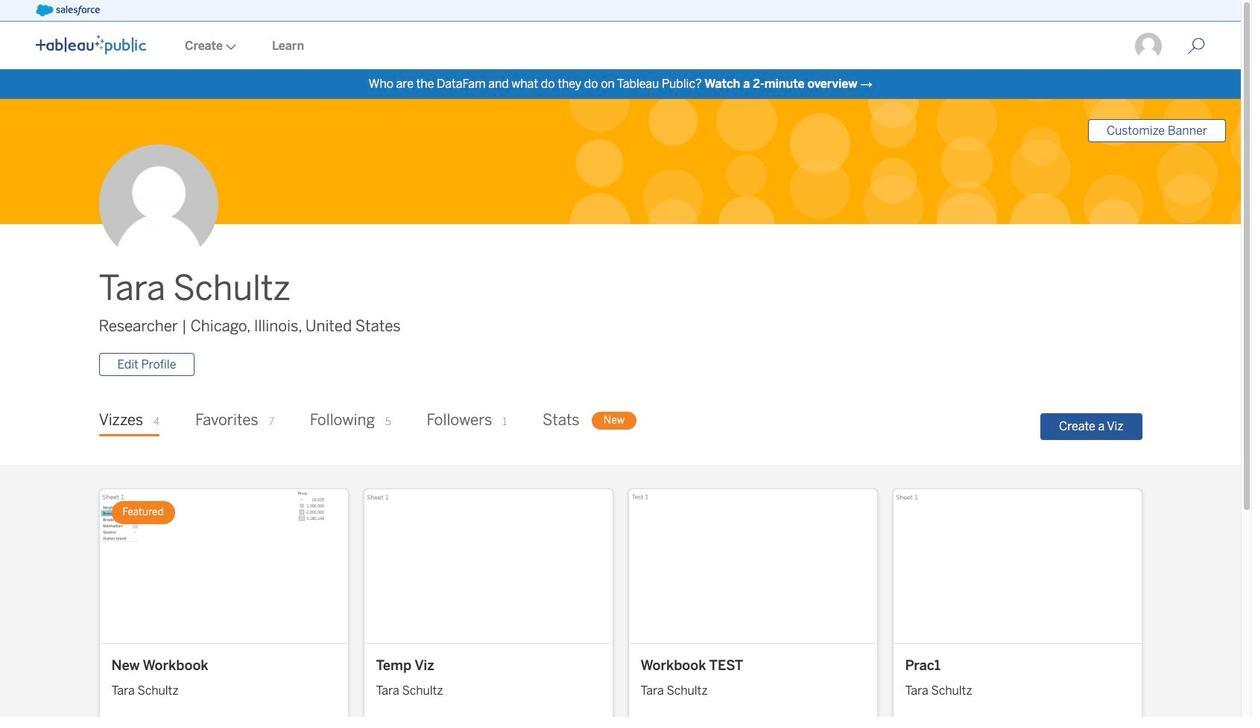 Task type: vqa. For each thing, say whether or not it's contained in the screenshot.
Search input field
no



Task type: describe. For each thing, give the bounding box(es) containing it.
1 workbook thumbnail image from the left
[[100, 490, 348, 644]]

featured element
[[111, 502, 175, 525]]

salesforce logo image
[[36, 4, 100, 16]]



Task type: locate. For each thing, give the bounding box(es) containing it.
tara.schultz image
[[1134, 31, 1164, 61]]

logo image
[[36, 35, 146, 54]]

workbook thumbnail image
[[100, 490, 348, 644], [364, 490, 612, 644], [629, 490, 877, 644], [894, 490, 1142, 644]]

create image
[[223, 44, 236, 50]]

go to search image
[[1170, 37, 1223, 55]]

2 workbook thumbnail image from the left
[[364, 490, 612, 644]]

3 workbook thumbnail image from the left
[[629, 490, 877, 644]]

avatar image
[[99, 145, 218, 264]]

4 workbook thumbnail image from the left
[[894, 490, 1142, 644]]



